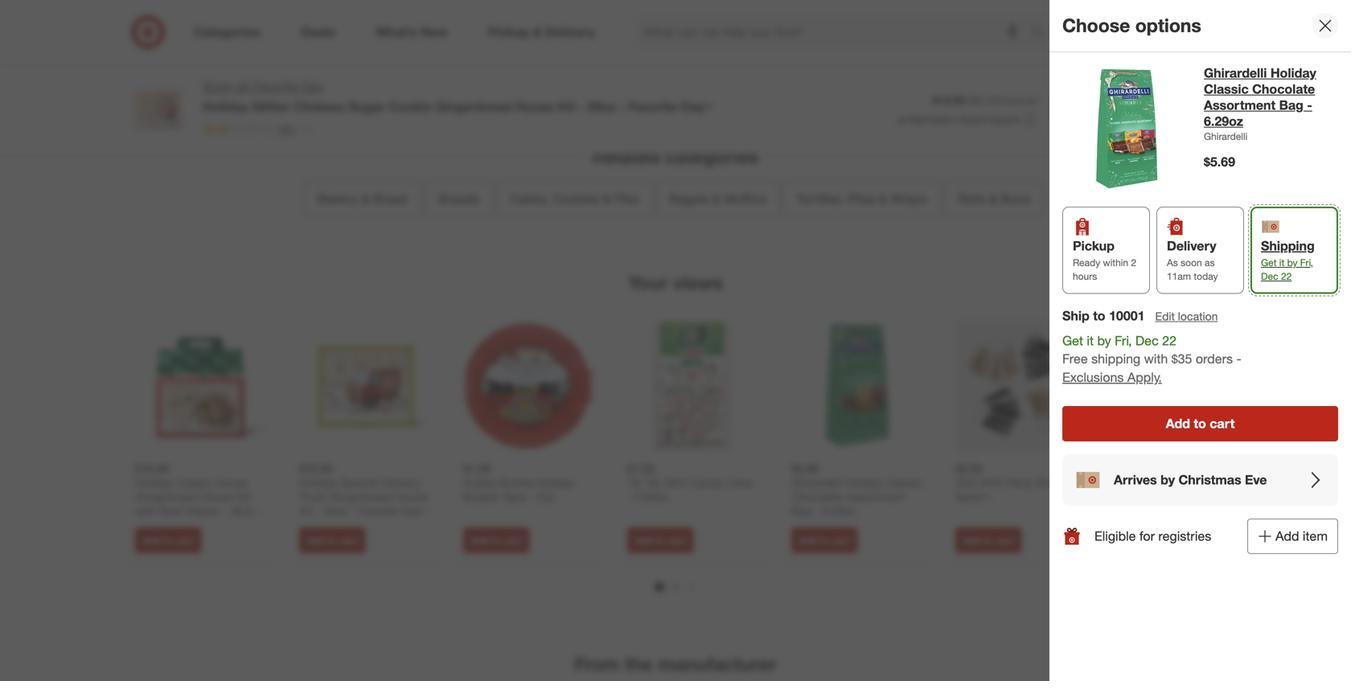 Task type: locate. For each thing, give the bounding box(es) containing it.
$5.69 right cane at the bottom of page
[[792, 462, 819, 476]]

$15.00 for holiday classic house gingerbread house kit with roof helper - 38.8oz - favorite day™
[[135, 462, 169, 476]]

classic
[[1205, 81, 1249, 97], [176, 476, 213, 490], [887, 476, 923, 490]]

muffins
[[725, 191, 767, 207]]

5 & from the left
[[990, 191, 998, 207]]

ready
[[1074, 257, 1101, 269]]

with inside $15.00 holiday classic house gingerbread house kit with roof helper - 38.8oz - favorite day™
[[135, 504, 156, 518]]

bakery & bread
[[318, 191, 408, 207]]

& right rolls
[[990, 191, 998, 207]]

0 horizontal spatial 6.29oz
[[823, 504, 856, 518]]

1 horizontal spatial $5.69
[[1205, 154, 1236, 170]]

1 nye from the left
[[981, 476, 1004, 490]]

fri, down shipping
[[1301, 257, 1314, 269]]

0 horizontal spatial chocolate
[[792, 490, 844, 504]]

add item
[[1276, 529, 1329, 544]]

add to cart for $15.00 holiday classic house gingerbread house kit with roof helper - 38.8oz - favorite day™
[[142, 535, 194, 547]]

0 vertical spatial ghirardelli holiday classic chocolate assortment bag - 6.29oz image
[[1063, 65, 1192, 194]]

bubble
[[464, 490, 500, 504]]

choose options dialog
[[1050, 0, 1352, 682]]

it inside shipping get it by fri, dec 22
[[1280, 257, 1285, 269]]

1 horizontal spatial classic
[[887, 476, 923, 490]]

$5.00 left party
[[956, 462, 983, 476]]

spritz™ inside $5.00 20ct nye party blowers - spritz™
[[956, 490, 992, 504]]

1 vertical spatial delivery
[[381, 476, 421, 490]]

add to cart for $1.00 tic tac mint candy cane - 0.84oz
[[635, 535, 687, 547]]

2 horizontal spatial classic
[[1205, 81, 1249, 97]]

1 vertical spatial 22
[[1163, 333, 1177, 349]]

22 inside shipping get it by fri, dec 22
[[1282, 271, 1293, 283]]

coupe
[[1196, 476, 1229, 490]]

0 horizontal spatial delivery
[[381, 476, 421, 490]]

0 vertical spatial dec
[[1262, 271, 1279, 283]]

0 vertical spatial chocolate
[[1253, 81, 1316, 97]]

dec down shipping
[[1262, 271, 1279, 283]]

to down 0.84oz
[[656, 535, 665, 547]]

bagels & muffins link
[[656, 181, 780, 217]]

bagels & muffins
[[670, 191, 767, 207]]

to down roof
[[163, 535, 173, 547]]

$5.00 for 4ct
[[1120, 462, 1148, 476]]

2
[[1132, 257, 1137, 269]]

to up arrives by christmas eve link
[[1195, 416, 1207, 432]]

0 horizontal spatial 22
[[1163, 333, 1177, 349]]

1 vertical spatial bag
[[792, 504, 812, 518]]

& for rolls
[[990, 191, 998, 207]]

1 horizontal spatial fri,
[[1301, 257, 1314, 269]]

pies
[[615, 191, 639, 207]]

0 vertical spatial by
[[1288, 257, 1298, 269]]

22 down shipping
[[1282, 271, 1293, 283]]

classic inside the '$5.69 ghirardelli holiday classic chocolate assortment bag - 6.29oz'
[[887, 476, 923, 490]]

1 horizontal spatial ghirardelli holiday classic chocolate assortment bag - 6.29oz image
[[1063, 65, 1192, 194]]

0 horizontal spatial day™
[[186, 518, 211, 533]]

1 vertical spatial fri,
[[1115, 333, 1133, 349]]

& left pies
[[603, 191, 611, 207]]

1 vertical spatial dec
[[1136, 333, 1159, 349]]

0 horizontal spatial $15.00
[[135, 462, 169, 476]]

bag inside the '$5.69 ghirardelli holiday classic chocolate assortment bag - 6.29oz'
[[792, 504, 812, 518]]

0 horizontal spatial nye
[[981, 476, 1004, 490]]

add to cart button for $5.00 20ct nye party blowers - spritz™
[[956, 528, 1022, 554]]

candy
[[691, 476, 724, 490]]

22 up $35
[[1163, 333, 1177, 349]]

22
[[1282, 271, 1293, 283], [1163, 333, 1177, 349]]

29oz
[[588, 99, 617, 115]]

day™ left bubble
[[401, 504, 427, 518]]

&
[[362, 191, 370, 207], [603, 191, 611, 207], [713, 191, 721, 207], [880, 191, 888, 207], [990, 191, 998, 207]]

2 horizontal spatial kit
[[558, 99, 575, 115]]

1 horizontal spatial chocolate
[[1253, 81, 1316, 97]]

nye right trend
[[1170, 476, 1192, 490]]

glitter
[[252, 99, 290, 115]]

$5.69
[[1205, 154, 1236, 170], [792, 462, 819, 476]]

dec down edit
[[1136, 333, 1159, 349]]

0 horizontal spatial $5.69
[[792, 462, 819, 476]]

day™ right roof
[[186, 518, 211, 533]]

tac
[[646, 476, 663, 490]]

eligible for registries
[[1095, 529, 1212, 544]]

to for $5.69 ghirardelli holiday classic chocolate assortment bag - 6.29oz
[[820, 535, 829, 547]]

special
[[340, 476, 378, 490]]

spritz™ inside "$5.00 4ct trend nye coupe glasses - spritz™"
[[1171, 490, 1207, 504]]

1 & from the left
[[362, 191, 370, 207]]

day™ up categories
[[681, 99, 713, 115]]

to right ship
[[1094, 308, 1106, 324]]

favorite inside $15.00 holiday special delivery truck gingerbread house kit - 35oz - favorite day™
[[358, 504, 398, 518]]

house left 29oz
[[515, 99, 555, 115]]

0 horizontal spatial kit
[[237, 490, 251, 504]]

shop all favorite day holiday glitter chateau sugar cookie gingerbread house kit - 29oz - favorite day™
[[203, 78, 713, 115]]

nye inside "$5.00 4ct trend nye coupe glasses - spritz™"
[[1170, 476, 1192, 490]]

delivery up soon at top right
[[1168, 238, 1217, 254]]

get it by fri, dec 22 free shipping with $35 orders - exclusions apply. add to cart
[[1063, 333, 1242, 432]]

0 vertical spatial get
[[1262, 257, 1277, 269]]

add
[[1147, 101, 1171, 117], [1167, 416, 1191, 432], [1276, 529, 1300, 544], [142, 535, 161, 547], [307, 535, 325, 547], [471, 535, 489, 547], [635, 535, 653, 547], [799, 535, 817, 547], [963, 535, 982, 547], [1127, 535, 1146, 547]]

1 vertical spatial 6.29oz
[[823, 504, 856, 518]]

to left ghirardelli holiday classic chocolate assortment bag - 6.29oz ghirardelli
[[1175, 101, 1187, 117]]

0 horizontal spatial classic
[[176, 476, 213, 490]]

add for $1.00 tic tac mint candy cane - 0.84oz
[[635, 535, 653, 547]]

$13.00 ( $0.45 /ounce )
[[933, 93, 1038, 108]]

add to cart button for $15.00 holiday special delivery truck gingerbread house kit - 35oz - favorite day™
[[299, 528, 366, 554]]

& right bagels
[[713, 191, 721, 207]]

to down the '$5.69 ghirardelli holiday classic chocolate assortment bag - 6.29oz'
[[820, 535, 829, 547]]

day™ inside shop all favorite day holiday glitter chateau sugar cookie gingerbread house kit - 29oz - favorite day™
[[681, 99, 713, 115]]

kit right helper
[[237, 490, 251, 504]]

to left registries
[[1148, 535, 1158, 547]]

add to cart button for $1.29 hubba bubba holiday bubble tape - 2oz
[[464, 528, 530, 554]]

add for $5.00 20ct nye party blowers - spritz™
[[963, 535, 982, 547]]

1 horizontal spatial gingerbread
[[329, 490, 393, 504]]

gingerbread
[[436, 99, 512, 115], [135, 490, 198, 504], [329, 490, 393, 504]]

1 horizontal spatial 22
[[1282, 271, 1293, 283]]

1 vertical spatial assortment
[[847, 490, 905, 504]]

1 horizontal spatial kit
[[299, 504, 313, 518]]

truck
[[299, 490, 326, 504]]

$5.00 inside "$5.00 4ct trend nye coupe glasses - spritz™"
[[1120, 462, 1148, 476]]

1 horizontal spatial by
[[1161, 472, 1176, 488]]

to down bubble
[[492, 535, 501, 547]]

spritz™ down the arrives by christmas eve
[[1171, 490, 1207, 504]]

$15.00 inside $15.00 holiday special delivery truck gingerbread house kit - 35oz - favorite day™
[[299, 462, 333, 476]]

exclusions
[[1063, 370, 1125, 385]]

house right "special" at the left of the page
[[396, 490, 428, 504]]

0 horizontal spatial assortment
[[847, 490, 905, 504]]

2 spritz™ from the left
[[1171, 490, 1207, 504]]

gingerbread inside shop all favorite day holiday glitter chateau sugar cookie gingerbread house kit - 29oz - favorite day™
[[436, 99, 512, 115]]

get down shipping
[[1262, 257, 1277, 269]]

$5.00 inside $5.00 20ct nye party blowers - spritz™
[[956, 462, 983, 476]]

)
[[1035, 93, 1038, 108]]

fri, inside shipping get it by fri, dec 22
[[1301, 257, 1314, 269]]

eve
[[1246, 472, 1268, 488]]

ghirardelli
[[1205, 65, 1268, 81], [1205, 130, 1248, 142], [792, 476, 843, 490]]

add for $15.00 holiday classic house gingerbread house kit with roof helper - 38.8oz - favorite day™
[[142, 535, 161, 547]]

kit left 29oz
[[558, 99, 575, 115]]

1 vertical spatial with
[[135, 504, 156, 518]]

0 vertical spatial assortment
[[1205, 97, 1276, 113]]

1 $5.00 from the left
[[956, 462, 983, 476]]

$15.00 up roof
[[135, 462, 169, 476]]

1 horizontal spatial spritz™
[[1171, 490, 1207, 504]]

as
[[1168, 257, 1179, 269]]

bagels
[[670, 191, 709, 207]]

to down $5.00 20ct nye party blowers - spritz™
[[984, 535, 994, 547]]

apply.
[[1128, 370, 1163, 385]]

by up shipping
[[1098, 333, 1112, 349]]

0 horizontal spatial it
[[1088, 333, 1094, 349]]

it up free
[[1088, 333, 1094, 349]]

$5.69 down ghirardelli holiday classic chocolate assortment bag - 6.29oz ghirardelli
[[1205, 154, 1236, 170]]

delivery right "special" at the left of the page
[[381, 476, 421, 490]]

assortment inside ghirardelli holiday classic chocolate assortment bag - 6.29oz ghirardelli
[[1205, 97, 1276, 113]]

spritz™ left party
[[956, 490, 992, 504]]

0 horizontal spatial dec
[[1136, 333, 1159, 349]]

buns
[[1002, 191, 1031, 207]]

to
[[1175, 101, 1187, 117], [1094, 308, 1106, 324], [1195, 416, 1207, 432], [163, 535, 173, 547], [328, 535, 337, 547], [492, 535, 501, 547], [656, 535, 665, 547], [820, 535, 829, 547], [984, 535, 994, 547], [1148, 535, 1158, 547]]

1 horizontal spatial delivery
[[1168, 238, 1217, 254]]

classic inside ghirardelli holiday classic chocolate assortment bag - 6.29oz ghirardelli
[[1205, 81, 1249, 97]]

581
[[278, 122, 297, 136]]

$15.00 holiday special delivery truck gingerbread house kit - 35oz - favorite day™
[[299, 462, 428, 518]]

2 vertical spatial ghirardelli
[[792, 476, 843, 490]]

to for $5.00 20ct nye party blowers - spritz™
[[984, 535, 994, 547]]

1 horizontal spatial it
[[1280, 257, 1285, 269]]

1 horizontal spatial with
[[1145, 351, 1169, 367]]

classic inside $15.00 holiday classic house gingerbread house kit with roof helper - 38.8oz - favorite day™
[[176, 476, 213, 490]]

at manhattan herald square
[[898, 113, 1020, 126]]

related
[[593, 145, 661, 168]]

0 horizontal spatial spritz™
[[956, 490, 992, 504]]

0 vertical spatial ghirardelli
[[1205, 65, 1268, 81]]

shipping
[[1262, 238, 1316, 254]]

gingerbread inside $15.00 holiday special delivery truck gingerbread house kit - 35oz - favorite day™
[[329, 490, 393, 504]]

holiday inside the '$5.69 ghirardelli holiday classic chocolate assortment bag - 6.29oz'
[[846, 476, 884, 490]]

add for $5.69 ghirardelli holiday classic chocolate assortment bag - 6.29oz
[[799, 535, 817, 547]]

2 horizontal spatial by
[[1288, 257, 1298, 269]]

with up apply.
[[1145, 351, 1169, 367]]

nye inside $5.00 20ct nye party blowers - spritz™
[[981, 476, 1004, 490]]

1 vertical spatial chocolate
[[792, 490, 844, 504]]

0 horizontal spatial fri,
[[1115, 333, 1133, 349]]

2 $5.00 from the left
[[1120, 462, 1148, 476]]

1 vertical spatial by
[[1098, 333, 1112, 349]]

kit inside $15.00 holiday special delivery truck gingerbread house kit - 35oz - favorite day™
[[299, 504, 313, 518]]

gingerbread inside $15.00 holiday classic house gingerbread house kit with roof helper - 38.8oz - favorite day™
[[135, 490, 198, 504]]

0 horizontal spatial bag
[[792, 504, 812, 518]]

cakes, cookies & pies
[[510, 191, 639, 207]]

2 nye from the left
[[1170, 476, 1192, 490]]

cart for $15.00 holiday special delivery truck gingerbread house kit - 35oz - favorite day™
[[340, 535, 358, 547]]

1 horizontal spatial $15.00
[[299, 462, 333, 476]]

holiday inside $15.00 holiday special delivery truck gingerbread house kit - 35oz - favorite day™
[[299, 476, 337, 490]]

get
[[1262, 257, 1277, 269], [1063, 333, 1084, 349]]

0 vertical spatial $5.69
[[1205, 154, 1236, 170]]

image of holiday glitter chateau sugar cookie gingerbread house kit - 29oz - favorite day™ image
[[126, 77, 190, 142]]

options
[[1136, 14, 1202, 37]]

bubba
[[500, 476, 534, 490]]

chocolate inside ghirardelli holiday classic chocolate assortment bag - 6.29oz ghirardelli
[[1253, 81, 1316, 97]]

day
[[302, 78, 324, 94]]

house
[[515, 99, 555, 115], [216, 476, 248, 490], [202, 490, 234, 504], [396, 490, 428, 504]]

0 horizontal spatial gingerbread
[[135, 490, 198, 504]]

by
[[1288, 257, 1298, 269], [1098, 333, 1112, 349], [1161, 472, 1176, 488]]

$5.69 inside choose options dialog
[[1205, 154, 1236, 170]]

spritz™
[[956, 490, 992, 504], [1171, 490, 1207, 504]]

& right pitas
[[880, 191, 888, 207]]

$15.00 up truck
[[299, 462, 333, 476]]

roof
[[159, 504, 183, 518]]

favorite down "special" at the left of the page
[[358, 504, 398, 518]]

$5.00
[[956, 462, 983, 476], [1120, 462, 1148, 476]]

1 horizontal spatial nye
[[1170, 476, 1192, 490]]

ghirardelli holiday classic chocolate assortment bag - 6.29oz image inside choose options dialog
[[1063, 65, 1192, 194]]

nye
[[981, 476, 1004, 490], [1170, 476, 1192, 490]]

1 vertical spatial it
[[1088, 333, 1094, 349]]

2 horizontal spatial gingerbread
[[436, 99, 512, 115]]

0 vertical spatial 6.29oz
[[1205, 113, 1244, 129]]

1 horizontal spatial bag
[[1280, 97, 1304, 113]]

$15.00 for holiday special delivery truck gingerbread house kit - 35oz - favorite day™
[[299, 462, 333, 476]]

2 $15.00 from the left
[[299, 462, 333, 476]]

1 vertical spatial get
[[1063, 333, 1084, 349]]

fri, up shipping
[[1115, 333, 1133, 349]]

0 horizontal spatial by
[[1098, 333, 1112, 349]]

6.29oz inside ghirardelli holiday classic chocolate assortment bag - 6.29oz ghirardelli
[[1205, 113, 1244, 129]]

edit location button
[[1155, 308, 1220, 325]]

to down 35oz
[[328, 535, 337, 547]]

christmas
[[1179, 472, 1242, 488]]

2 horizontal spatial day™
[[681, 99, 713, 115]]

cart for $5.00 20ct nye party blowers - spritz™
[[996, 535, 1015, 547]]

add to cart for $5.00 20ct nye party blowers - spritz™
[[963, 535, 1015, 547]]

cart for $1.00 tic tac mint candy cane - 0.84oz
[[668, 535, 687, 547]]

1 horizontal spatial 6.29oz
[[1205, 113, 1244, 129]]

to for $5.00 4ct trend nye coupe glasses - spritz™
[[1148, 535, 1158, 547]]

by right arrives
[[1161, 472, 1176, 488]]

0 vertical spatial it
[[1280, 257, 1285, 269]]

add inside button
[[1276, 529, 1300, 544]]

0 horizontal spatial ghirardelli holiday classic chocolate assortment bag - 6.29oz image
[[792, 320, 924, 452]]

blowers
[[1037, 476, 1077, 490]]

trend
[[1139, 476, 1167, 490]]

1 spritz™ from the left
[[956, 490, 992, 504]]

0 vertical spatial delivery
[[1168, 238, 1217, 254]]

search
[[1024, 26, 1063, 42]]

cart for $15.00 holiday classic house gingerbread house kit with roof helper - 38.8oz - favorite day™
[[175, 535, 194, 547]]

cart for $5.00 4ct trend nye coupe glasses - spritz™
[[1160, 535, 1179, 547]]

add to cart
[[1147, 101, 1216, 117], [142, 535, 194, 547], [307, 535, 358, 547], [471, 535, 523, 547], [635, 535, 687, 547], [799, 535, 851, 547], [963, 535, 1015, 547], [1127, 535, 1179, 547]]

pickup
[[1074, 238, 1115, 254]]

breads
[[438, 191, 479, 207]]

6.29oz inside the '$5.69 ghirardelli holiday classic chocolate assortment bag - 6.29oz'
[[823, 504, 856, 518]]

1 horizontal spatial dec
[[1262, 271, 1279, 283]]

$5.00 up glasses
[[1120, 462, 1148, 476]]

nye right 20ct
[[981, 476, 1004, 490]]

& left bread at the left top
[[362, 191, 370, 207]]

0 horizontal spatial get
[[1063, 333, 1084, 349]]

holiday classic house gingerbread house kit with roof helper - 38.8oz - favorite day™ image
[[135, 320, 267, 452]]

edit
[[1156, 309, 1176, 323]]

0 vertical spatial fri,
[[1301, 257, 1314, 269]]

with
[[1145, 351, 1169, 367], [135, 504, 156, 518]]

1 horizontal spatial $5.00
[[1120, 462, 1148, 476]]

1 horizontal spatial get
[[1262, 257, 1277, 269]]

1 vertical spatial ghirardelli holiday classic chocolate assortment bag - 6.29oz image
[[792, 320, 924, 452]]

cart for $1.29 hubba bubba holiday bubble tape - 2oz
[[504, 535, 523, 547]]

0 vertical spatial with
[[1145, 351, 1169, 367]]

delivery inside delivery as soon as 11am today
[[1168, 238, 1217, 254]]

kit inside $15.00 holiday classic house gingerbread house kit with roof helper - 38.8oz - favorite day™
[[237, 490, 251, 504]]

favorite
[[253, 78, 299, 94], [629, 99, 678, 115], [358, 504, 398, 518], [143, 518, 183, 533]]

3 & from the left
[[713, 191, 721, 207]]

all
[[237, 78, 250, 94]]

1 vertical spatial $5.69
[[792, 462, 819, 476]]

0 horizontal spatial $5.00
[[956, 462, 983, 476]]

$1.29
[[464, 462, 491, 476]]

$5.69 inside the '$5.69 ghirardelli holiday classic chocolate assortment bag - 6.29oz'
[[792, 462, 819, 476]]

from
[[575, 654, 620, 676]]

add for $1.29 hubba bubba holiday bubble tape - 2oz
[[471, 535, 489, 547]]

by down shipping
[[1288, 257, 1298, 269]]

$5.69 for $5.69
[[1205, 154, 1236, 170]]

kit left 35oz
[[299, 504, 313, 518]]

it down shipping
[[1280, 257, 1285, 269]]

get up free
[[1063, 333, 1084, 349]]

shipping
[[1092, 351, 1141, 367]]

1 horizontal spatial assortment
[[1205, 97, 1276, 113]]

1 $15.00 from the left
[[135, 462, 169, 476]]

helper
[[186, 504, 220, 518]]

ghirardelli holiday classic chocolate assortment bag - 6.29oz image
[[1063, 65, 1192, 194], [792, 320, 924, 452]]

0 vertical spatial bag
[[1280, 97, 1304, 113]]

holiday inside ghirardelli holiday classic chocolate assortment bag - 6.29oz ghirardelli
[[1271, 65, 1317, 81]]

today
[[1195, 271, 1219, 283]]

add to cart button
[[1136, 92, 1226, 127], [1063, 406, 1339, 442], [135, 528, 201, 554], [299, 528, 366, 554], [464, 528, 530, 554], [628, 528, 694, 554], [792, 528, 858, 554], [956, 528, 1022, 554], [1120, 528, 1186, 554]]

arrives by christmas eve link
[[1063, 455, 1339, 506]]

your
[[629, 272, 668, 294]]

0 horizontal spatial with
[[135, 504, 156, 518]]

with left roof
[[135, 504, 156, 518]]

$15.00 inside $15.00 holiday classic house gingerbread house kit with roof helper - 38.8oz - favorite day™
[[135, 462, 169, 476]]

manhattan
[[909, 113, 956, 126]]

& for bagels
[[713, 191, 721, 207]]

0 vertical spatial 22
[[1282, 271, 1293, 283]]

favorite left helper
[[143, 518, 183, 533]]

1 horizontal spatial day™
[[401, 504, 427, 518]]

day™ inside $15.00 holiday classic house gingerbread house kit with roof helper - 38.8oz - favorite day™
[[186, 518, 211, 533]]

chocolate
[[1253, 81, 1316, 97], [792, 490, 844, 504]]

pitas
[[848, 191, 876, 207]]

holiday
[[1271, 65, 1317, 81], [203, 99, 249, 115], [135, 476, 173, 490], [299, 476, 337, 490], [537, 476, 575, 490], [846, 476, 884, 490]]



Task type: vqa. For each thing, say whether or not it's contained in the screenshot.


Task type: describe. For each thing, give the bounding box(es) containing it.
4 & from the left
[[880, 191, 888, 207]]

- inside ghirardelli holiday classic chocolate assortment bag - 6.29oz ghirardelli
[[1308, 97, 1313, 113]]

2oz
[[537, 490, 555, 504]]

/ounce
[[1000, 93, 1035, 108]]

shipping get it by fri, dec 22
[[1262, 238, 1316, 283]]

holiday inside shop all favorite day holiday glitter chateau sugar cookie gingerbread house kit - 29oz - favorite day™
[[203, 99, 249, 115]]

it inside get it by fri, dec 22 free shipping with $35 orders - exclusions apply. add to cart
[[1088, 333, 1094, 349]]

classic for gingerbread
[[176, 476, 213, 490]]

to for $1.00 tic tac mint candy cane - 0.84oz
[[656, 535, 665, 547]]

0.84oz
[[635, 490, 669, 504]]

ghirardelli inside the '$5.69 ghirardelli holiday classic chocolate assortment bag - 6.29oz'
[[792, 476, 843, 490]]

cakes, cookies & pies link
[[496, 181, 653, 217]]

$5.00 for 20ct
[[956, 462, 983, 476]]

2 vertical spatial by
[[1161, 472, 1176, 488]]

rolls
[[958, 191, 986, 207]]

tape
[[503, 490, 527, 504]]

cane
[[727, 476, 753, 490]]

add to cart for $1.29 hubba bubba holiday bubble tape - 2oz
[[471, 535, 523, 547]]

holiday special delivery truck gingerbread house kit - 35oz - favorite day™ image
[[299, 320, 431, 452]]

your views
[[629, 272, 723, 294]]

add inside get it by fri, dec 22 free shipping with $35 orders - exclusions apply. add to cart
[[1167, 416, 1191, 432]]

(
[[969, 93, 973, 108]]

manufacturer
[[658, 654, 777, 676]]

$0.45
[[973, 93, 1000, 108]]

get inside get it by fri, dec 22 free shipping with $35 orders - exclusions apply. add to cart
[[1063, 333, 1084, 349]]

dec inside shipping get it by fri, dec 22
[[1262, 271, 1279, 283]]

glasses
[[1120, 490, 1160, 504]]

22 inside get it by fri, dec 22 free shipping with $35 orders - exclusions apply. add to cart
[[1163, 333, 1177, 349]]

holiday inside $15.00 holiday classic house gingerbread house kit with roof helper - 38.8oz - favorite day™
[[135, 476, 173, 490]]

add to cart button for $1.00 tic tac mint candy cane - 0.84oz
[[628, 528, 694, 554]]

at
[[898, 113, 907, 126]]

orders
[[1197, 351, 1234, 367]]

by inside get it by fri, dec 22 free shipping with $35 orders - exclusions apply. add to cart
[[1098, 333, 1112, 349]]

related categories
[[593, 145, 759, 168]]

4ct trend nye coupe glasses - spritz™ image
[[1120, 320, 1252, 452]]

delivery as soon as 11am today
[[1168, 238, 1219, 283]]

views
[[673, 272, 723, 294]]

favorite right 29oz
[[629, 99, 678, 115]]

ghirardelli holiday classic chocolate assortment bag - 6.29oz link
[[1205, 65, 1339, 130]]

tic tac mint candy cane - 0.84oz image
[[628, 320, 760, 452]]

house inside shop all favorite day holiday glitter chateau sugar cookie gingerbread house kit - 29oz - favorite day™
[[515, 99, 555, 115]]

add to cart for $5.00 4ct trend nye coupe glasses - spritz™
[[1127, 535, 1179, 547]]

the
[[625, 654, 653, 676]]

- inside "$5.00 4ct trend nye coupe glasses - spritz™"
[[1163, 490, 1168, 504]]

house right roof
[[202, 490, 234, 504]]

add for $15.00 holiday special delivery truck gingerbread house kit - 35oz - favorite day™
[[307, 535, 325, 547]]

fri, inside get it by fri, dec 22 free shipping with $35 orders - exclusions apply. add to cart
[[1115, 333, 1133, 349]]

within
[[1104, 257, 1129, 269]]

hubba bubba holiday bubble tape - 2oz image
[[464, 320, 596, 452]]

$35
[[1172, 351, 1193, 367]]

kit inside shop all favorite day holiday glitter chateau sugar cookie gingerbread house kit - 29oz - favorite day™
[[558, 99, 575, 115]]

ghirardelli holiday classic chocolate assortment bag - 6.29oz ghirardelli
[[1205, 65, 1317, 142]]

choose
[[1063, 14, 1131, 37]]

shop
[[203, 78, 233, 94]]

soon
[[1181, 257, 1203, 269]]

house inside $15.00 holiday special delivery truck gingerbread house kit - 35oz - favorite day™
[[396, 490, 428, 504]]

favorite up glitter
[[253, 78, 299, 94]]

$15.00 holiday classic house gingerbread house kit with roof helper - 38.8oz - favorite day™
[[135, 462, 264, 533]]

as
[[1206, 257, 1216, 269]]

free
[[1063, 351, 1089, 367]]

to inside get it by fri, dec 22 free shipping with $35 orders - exclusions apply. add to cart
[[1195, 416, 1207, 432]]

get inside shipping get it by fri, dec 22
[[1262, 257, 1277, 269]]

rolls & buns link
[[944, 181, 1045, 217]]

search button
[[1024, 14, 1063, 53]]

location
[[1179, 309, 1219, 323]]

tortillas, pitas & wraps
[[797, 191, 928, 207]]

dec inside get it by fri, dec 22 free shipping with $35 orders - exclusions apply. add to cart
[[1136, 333, 1159, 349]]

38.8oz
[[230, 504, 264, 518]]

- inside $5.00 20ct nye party blowers - spritz™
[[1080, 476, 1085, 490]]

eligible
[[1095, 529, 1137, 544]]

chateau
[[294, 99, 345, 115]]

$5.69 ghirardelli holiday classic chocolate assortment bag - 6.29oz
[[792, 462, 923, 518]]

10001
[[1110, 308, 1146, 324]]

from the manufacturer
[[575, 654, 777, 676]]

favorite inside $15.00 holiday classic house gingerbread house kit with roof helper - 38.8oz - favorite day™
[[143, 518, 183, 533]]

cakes,
[[510, 191, 549, 207]]

& for bakery
[[362, 191, 370, 207]]

chocolate inside the '$5.69 ghirardelli holiday classic chocolate assortment bag - 6.29oz'
[[792, 490, 844, 504]]

1 vertical spatial ghirardelli
[[1205, 130, 1248, 142]]

hubba
[[464, 476, 497, 490]]

add to cart for $5.69 ghirardelli holiday classic chocolate assortment bag - 6.29oz
[[799, 535, 851, 547]]

herald
[[958, 113, 987, 126]]

registries
[[1159, 529, 1212, 544]]

add item button
[[1248, 519, 1339, 554]]

categories
[[666, 145, 759, 168]]

edit location
[[1156, 309, 1219, 323]]

add for $5.00 4ct trend nye coupe glasses - spritz™
[[1127, 535, 1146, 547]]

add to cart button for $5.00 4ct trend nye coupe glasses - spritz™
[[1120, 528, 1186, 554]]

bakery & bread link
[[304, 181, 422, 217]]

2 & from the left
[[603, 191, 611, 207]]

assortment inside the '$5.69 ghirardelli holiday classic chocolate assortment bag - 6.29oz'
[[847, 490, 905, 504]]

day™ inside $15.00 holiday special delivery truck gingerbread house kit - 35oz - favorite day™
[[401, 504, 427, 518]]

35oz
[[324, 504, 348, 518]]

- inside $1.00 tic tac mint candy cane - 0.84oz
[[628, 490, 632, 504]]

$5.00 20ct nye party blowers - spritz™
[[956, 462, 1085, 504]]

tic
[[628, 476, 643, 490]]

pickup ready within 2 hours
[[1074, 238, 1137, 283]]

bakery
[[318, 191, 358, 207]]

by inside shipping get it by fri, dec 22
[[1288, 257, 1298, 269]]

delivery inside $15.00 holiday special delivery truck gingerbread house kit - 35oz - favorite day™
[[381, 476, 421, 490]]

wraps
[[891, 191, 928, 207]]

- inside $1.29 hubba bubba holiday bubble tape - 2oz
[[530, 490, 534, 504]]

tortillas,
[[797, 191, 844, 207]]

sugar
[[349, 99, 385, 115]]

- inside get it by fri, dec 22 free shipping with $35 orders - exclusions apply. add to cart
[[1237, 351, 1242, 367]]

add to cart button for $5.69 ghirardelli holiday classic chocolate assortment bag - 6.29oz
[[792, 528, 858, 554]]

rolls & buns
[[958, 191, 1031, 207]]

hours
[[1074, 271, 1098, 283]]

to for $1.29 hubba bubba holiday bubble tape - 2oz
[[492, 535, 501, 547]]

$5.69 for $5.69 ghirardelli holiday classic chocolate assortment bag - 6.29oz
[[792, 462, 819, 476]]

cart inside get it by fri, dec 22 free shipping with $35 orders - exclusions apply. add to cart
[[1210, 416, 1236, 432]]

arrives
[[1115, 472, 1158, 488]]

bag inside ghirardelli holiday classic chocolate assortment bag - 6.29oz ghirardelli
[[1280, 97, 1304, 113]]

add to cart for $15.00 holiday special delivery truck gingerbread house kit - 35oz - favorite day™
[[307, 535, 358, 547]]

4ct
[[1120, 476, 1136, 490]]

$1.29 hubba bubba holiday bubble tape - 2oz
[[464, 462, 575, 504]]

house up 38.8oz
[[216, 476, 248, 490]]

breads link
[[425, 181, 493, 217]]

$1.00
[[628, 462, 655, 476]]

cart for $5.69 ghirardelli holiday classic chocolate assortment bag - 6.29oz
[[832, 535, 851, 547]]

to for $15.00 holiday classic house gingerbread house kit with roof helper - 38.8oz - favorite day™
[[163, 535, 173, 547]]

mint
[[666, 476, 688, 490]]

ship
[[1063, 308, 1090, 324]]

20ct nye party blowers - spritz™ image
[[956, 320, 1088, 452]]

- inside the '$5.69 ghirardelli holiday classic chocolate assortment bag - 6.29oz'
[[815, 504, 820, 518]]

holiday inside $1.29 hubba bubba holiday bubble tape - 2oz
[[537, 476, 575, 490]]

classic for assortment
[[1205, 81, 1249, 97]]

with inside get it by fri, dec 22 free shipping with $35 orders - exclusions apply. add to cart
[[1145, 351, 1169, 367]]

11am
[[1168, 271, 1192, 283]]

for
[[1140, 529, 1156, 544]]

party
[[1007, 476, 1033, 490]]

581 link
[[203, 121, 313, 140]]

to for $15.00 holiday special delivery truck gingerbread house kit - 35oz - favorite day™
[[328, 535, 337, 547]]

add to cart button for $15.00 holiday classic house gingerbread house kit with roof helper - 38.8oz - favorite day™
[[135, 528, 201, 554]]

What can we help you find? suggestions appear below search field
[[635, 14, 1036, 50]]



